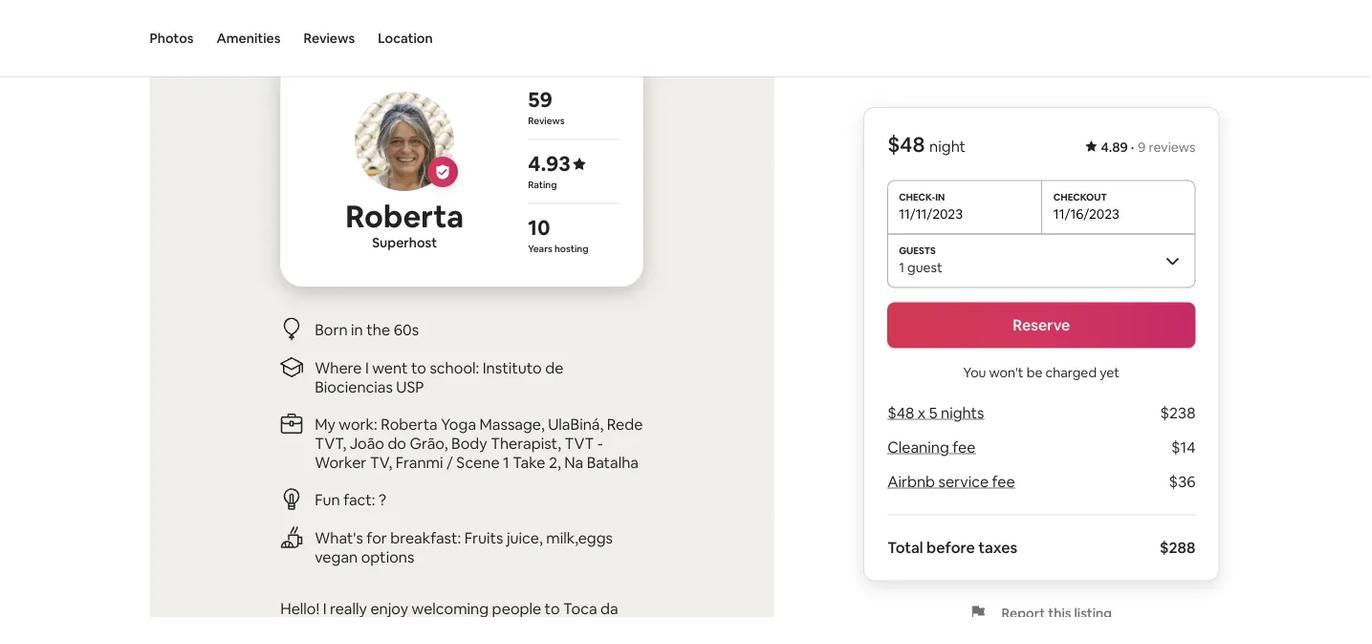 Task type: vqa. For each thing, say whether or not it's contained in the screenshot.
AIRBNB SERVICE FEE button
yes



Task type: locate. For each thing, give the bounding box(es) containing it.
fun fact: ?
[[315, 491, 386, 510]]

tv,
[[370, 453, 392, 473]]

airbnb service fee button
[[888, 472, 1015, 492]]

$238
[[1161, 404, 1196, 423]]

hosting
[[555, 243, 589, 255]]

1
[[899, 259, 905, 276], [503, 453, 509, 473]]

charged
[[1046, 364, 1097, 381]]

0 horizontal spatial fee
[[953, 438, 976, 458]]

reviews down 59
[[528, 115, 565, 127]]

roberta user profile image
[[355, 92, 454, 191], [355, 92, 454, 191]]

1 horizontal spatial 1
[[899, 259, 905, 276]]

fruits
[[464, 529, 503, 549]]

franmi
[[396, 453, 443, 473]]

rating
[[528, 179, 557, 191]]

$48 for $48 x 5 nights
[[888, 404, 915, 423]]

milk,eggs
[[546, 529, 613, 549]]

1 inside my work: roberta yoga massage, ulabiná, rede tvt, joão do grão, body therapist, tvt - worker tv, franmi / scene 1 take 2, na batalha
[[503, 453, 509, 473]]

1 vertical spatial roberta
[[381, 415, 438, 435]]

reviews left "location"
[[304, 30, 355, 47]]

joão
[[350, 434, 384, 454]]

roberta down usp
[[381, 415, 438, 435]]

location button
[[378, 0, 433, 77]]

amenities
[[217, 30, 281, 47]]

1 inside popup button
[[899, 259, 905, 276]]

taxes
[[978, 538, 1018, 558]]

0 vertical spatial roberta
[[346, 197, 464, 236]]

0 vertical spatial reviews
[[304, 30, 355, 47]]

0 vertical spatial fee
[[953, 438, 976, 458]]

grão,
[[410, 434, 448, 454]]

$48
[[888, 131, 925, 158], [888, 404, 915, 423]]

1 vertical spatial reviews
[[528, 115, 565, 127]]

you won't be charged yet
[[964, 364, 1120, 381]]

roberta inside my work: roberta yoga massage, ulabiná, rede tvt, joão do grão, body therapist, tvt - worker tv, franmi / scene 1 take 2, na batalha
[[381, 415, 438, 435]]

take
[[513, 453, 546, 473]]

breakfast:
[[390, 529, 461, 549]]

total
[[888, 538, 923, 558]]

the
[[367, 320, 390, 340]]

went
[[372, 359, 408, 378]]

$36
[[1169, 472, 1196, 492]]

nights
[[941, 404, 984, 423]]

photos
[[150, 30, 194, 47]]

0 horizontal spatial 1
[[503, 453, 509, 473]]

superhost
[[372, 234, 437, 251]]

worker
[[315, 453, 367, 473]]

you
[[964, 364, 986, 381]]

my
[[315, 415, 336, 435]]

fun
[[315, 491, 340, 510]]

1 $48 from the top
[[888, 131, 925, 158]]

night
[[930, 137, 966, 156]]

2,
[[549, 453, 561, 473]]

roberta down verified host image
[[346, 197, 464, 236]]

amenities button
[[217, 0, 281, 77]]

airbnb
[[888, 472, 935, 492]]

school:
[[430, 359, 479, 378]]

$48 left night
[[888, 131, 925, 158]]

fee up service on the right bottom of page
[[953, 438, 976, 458]]

$48 night
[[888, 131, 966, 158]]

1 guest button
[[888, 234, 1196, 287]]

cleaning fee button
[[888, 438, 976, 458]]

rede
[[607, 415, 643, 435]]

0 vertical spatial 1
[[899, 259, 905, 276]]

reserve
[[1013, 316, 1071, 335]]

vegan
[[315, 548, 358, 568]]

born
[[315, 320, 348, 340]]

1 left guest
[[899, 259, 905, 276]]

1 vertical spatial fee
[[992, 472, 1015, 492]]

fee right service on the right bottom of page
[[992, 472, 1015, 492]]

$48 left 'x'
[[888, 404, 915, 423]]

therapist,
[[491, 434, 561, 454]]

0 vertical spatial $48
[[888, 131, 925, 158]]

before
[[927, 538, 975, 558]]

tvt
[[565, 434, 594, 454]]

fee
[[953, 438, 976, 458], [992, 472, 1015, 492]]

reviews
[[304, 30, 355, 47], [528, 115, 565, 127]]

11/16/2023
[[1054, 205, 1120, 222]]

roberta superhost
[[346, 197, 464, 251]]

juice,
[[507, 529, 543, 549]]

1 vertical spatial $48
[[888, 404, 915, 423]]

/
[[447, 453, 453, 473]]

my work: roberta yoga massage, ulabiná, rede tvt, joão do grão, body therapist, tvt - worker tv, franmi / scene 1 take 2, na batalha
[[315, 415, 643, 473]]

years
[[528, 243, 553, 255]]

massage,
[[480, 415, 545, 435]]

0 horizontal spatial reviews
[[304, 30, 355, 47]]

be
[[1027, 364, 1043, 381]]

1 left take
[[503, 453, 509, 473]]

yet
[[1100, 364, 1120, 381]]

2 $48 from the top
[[888, 404, 915, 423]]

roberta
[[346, 197, 464, 236], [381, 415, 438, 435]]

biociencias
[[315, 378, 393, 397]]

1 vertical spatial 1
[[503, 453, 509, 473]]

reserve button
[[888, 303, 1196, 349]]



Task type: describe. For each thing, give the bounding box(es) containing it.
de
[[545, 359, 564, 378]]

?
[[379, 491, 386, 510]]

born in the 60s
[[315, 320, 419, 340]]

location
[[378, 30, 433, 47]]

work:
[[339, 415, 377, 435]]

59 reviews
[[528, 86, 565, 127]]

59
[[528, 86, 553, 113]]

cleaning fee
[[888, 438, 976, 458]]

60s
[[394, 320, 419, 340]]

where i went to school: instituto de biociencias usp
[[315, 359, 564, 397]]

in
[[351, 320, 363, 340]]

what's
[[315, 529, 363, 549]]

4.93
[[528, 150, 571, 177]]

where
[[315, 359, 362, 378]]

5
[[929, 404, 938, 423]]

usp
[[396, 378, 424, 397]]

do
[[388, 434, 406, 454]]

reviews button
[[304, 0, 355, 77]]

for
[[367, 529, 387, 549]]

cleaning
[[888, 438, 949, 458]]

verified host image
[[435, 165, 451, 180]]

$14
[[1172, 438, 1196, 458]]

11/11/2023
[[899, 205, 963, 222]]

$288
[[1160, 538, 1196, 558]]

9
[[1138, 139, 1146, 156]]

guest
[[908, 259, 943, 276]]

1 guest
[[899, 259, 943, 276]]

yoga
[[441, 415, 476, 435]]

service
[[939, 472, 989, 492]]

body
[[451, 434, 487, 454]]

options
[[361, 548, 414, 568]]

·
[[1131, 139, 1135, 156]]

total before taxes
[[888, 538, 1018, 558]]

10 years hosting
[[528, 214, 589, 255]]

x
[[918, 404, 926, 423]]

i
[[365, 359, 369, 378]]

4.89 · 9 reviews
[[1101, 139, 1196, 156]]

na
[[564, 453, 584, 473]]

10
[[528, 214, 550, 242]]

won't
[[989, 364, 1024, 381]]

scene
[[456, 453, 500, 473]]

$48 x 5 nights
[[888, 404, 984, 423]]

reviews
[[1149, 139, 1196, 156]]

to
[[411, 359, 426, 378]]

1 horizontal spatial fee
[[992, 472, 1015, 492]]

photos button
[[150, 0, 194, 77]]

instituto
[[483, 359, 542, 378]]

batalha
[[587, 453, 639, 473]]

fact:
[[343, 491, 375, 510]]

what's for breakfast: fruits juice, milk,eggs vegan options
[[315, 529, 613, 568]]

1 horizontal spatial reviews
[[528, 115, 565, 127]]

tvt,
[[315, 434, 346, 454]]

-
[[598, 434, 603, 454]]

$48 for $48 night
[[888, 131, 925, 158]]

$48 x 5 nights button
[[888, 404, 984, 423]]



